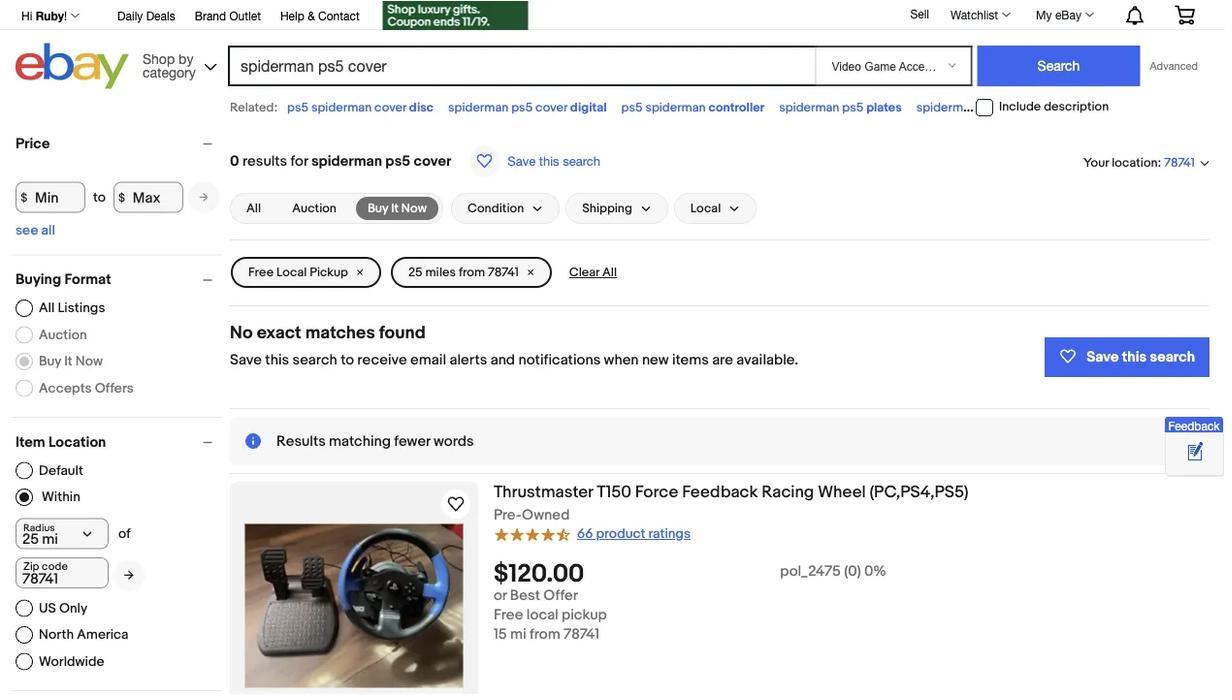 Task type: locate. For each thing, give the bounding box(es) containing it.
66 product ratings link
[[494, 526, 691, 543]]

78741 for your location : 78741
[[1165, 156, 1196, 171]]

cover left digital
[[536, 100, 568, 115]]

no
[[230, 322, 253, 344]]

2 horizontal spatial all
[[603, 265, 617, 280]]

1 horizontal spatial save this search
[[1087, 349, 1196, 366]]

ps5 right related:
[[287, 100, 309, 115]]

$ down price dropdown button
[[118, 190, 125, 205]]

results matching fewer words
[[277, 433, 474, 450]]

save for save this search button to the left
[[508, 153, 536, 168]]

1 horizontal spatial buy it now
[[368, 201, 427, 216]]

1 horizontal spatial to
[[341, 352, 354, 369]]

thrustmaster t150 force feedback racing wheel (pc,ps4,ps5) heading
[[494, 482, 969, 503]]

0 horizontal spatial save this search button
[[463, 145, 607, 178]]

0 vertical spatial now
[[402, 201, 427, 216]]

search
[[563, 153, 601, 168], [1151, 349, 1196, 366], [293, 352, 338, 369]]

buy up accepts
[[39, 354, 61, 370]]

1 vertical spatial to
[[341, 352, 354, 369]]

0 horizontal spatial $
[[21, 190, 27, 205]]

Search for anything text field
[[231, 48, 812, 84]]

1 vertical spatial from
[[530, 627, 561, 644]]

buy inside text box
[[368, 201, 388, 216]]

0 horizontal spatial buy
[[39, 354, 61, 370]]

from down local
[[530, 627, 561, 644]]

worldwide link
[[16, 654, 104, 671]]

2 horizontal spatial this
[[1123, 349, 1147, 366]]

0 horizontal spatial auction
[[39, 327, 87, 343]]

condition button
[[451, 193, 560, 224]]

cover for spiderman
[[375, 100, 407, 115]]

clear
[[569, 265, 600, 280]]

local button
[[674, 193, 757, 224]]

no exact matches found save this search to receive email alerts and notifications when new items are available.
[[230, 322, 799, 369]]

1 vertical spatial save this search button
[[1045, 338, 1210, 378]]

item location button
[[16, 434, 221, 451]]

1 horizontal spatial feedback
[[1169, 419, 1220, 433]]

1 vertical spatial buy it now
[[39, 354, 103, 370]]

0 vertical spatial it
[[391, 201, 399, 216]]

0 horizontal spatial feedback
[[682, 482, 758, 503]]

0 horizontal spatial save
[[230, 352, 262, 369]]

related:
[[230, 100, 278, 115]]

my ebay
[[1037, 8, 1082, 21]]

25 miles from 78741 link
[[391, 257, 552, 288]]

0 vertical spatial buy it now
[[368, 201, 427, 216]]

ps5 spiderman controller
[[622, 100, 765, 115]]

thrustmaster t150 force feedback racing wheel (pc,ps4,ps5) link
[[494, 482, 1210, 507]]

none submit inside shop by category banner
[[978, 46, 1141, 86]]

buy it now up 25
[[368, 201, 427, 216]]

free up exact
[[248, 265, 274, 280]]

shop by category banner
[[11, 0, 1210, 94]]

hi ruby !
[[21, 9, 67, 22]]

and
[[491, 352, 515, 369]]

$120.00 main content
[[230, 125, 1210, 696]]

0 vertical spatial save this search
[[508, 153, 601, 168]]

1 vertical spatial all
[[603, 265, 617, 280]]

daily
[[118, 9, 143, 22]]

description
[[1044, 100, 1110, 115]]

to
[[93, 189, 106, 206], [341, 352, 354, 369]]

78741 for 25 miles from 78741
[[488, 265, 519, 280]]

1 horizontal spatial save
[[508, 153, 536, 168]]

buy down 0 results for spiderman ps5 cover
[[368, 201, 388, 216]]

now up 25
[[402, 201, 427, 216]]

of
[[118, 526, 131, 543]]

1 $ from the left
[[21, 190, 27, 205]]

1 horizontal spatial local
[[691, 201, 721, 216]]

cover left disc
[[375, 100, 407, 115]]

78741 right :
[[1165, 156, 1196, 171]]

to right minimum value in $ text field
[[93, 189, 106, 206]]

$ for maximum value in $ text field
[[118, 190, 125, 205]]

spiderman right 'plates'
[[917, 100, 977, 115]]

shipping
[[582, 201, 633, 216]]

0 horizontal spatial cover
[[375, 100, 407, 115]]

daily deals
[[118, 9, 175, 22]]

owned
[[522, 507, 570, 525]]

results
[[277, 433, 326, 450]]

brand
[[195, 9, 226, 22]]

1 horizontal spatial it
[[391, 201, 399, 216]]

0 vertical spatial all
[[247, 201, 261, 216]]

2 $ from the left
[[118, 190, 125, 205]]

1 vertical spatial now
[[75, 354, 103, 370]]

ps5 up "buy it now selected" text box at top left
[[386, 152, 411, 170]]

it inside text box
[[391, 201, 399, 216]]

now inside "buy it now selected" text box
[[402, 201, 427, 216]]

0 horizontal spatial this
[[265, 352, 289, 369]]

1 vertical spatial free
[[494, 607, 524, 625]]

account navigation
[[11, 0, 1210, 33]]

0 vertical spatial from
[[459, 265, 485, 280]]

0 horizontal spatial all
[[39, 300, 55, 317]]

all down buying
[[39, 300, 55, 317]]

from right miles
[[459, 265, 485, 280]]

1 horizontal spatial free
[[494, 607, 524, 625]]

1 vertical spatial buy
[[39, 354, 61, 370]]

help & contact
[[280, 9, 360, 22]]

None submit
[[978, 46, 1141, 86]]

0 vertical spatial 78741
[[1165, 156, 1196, 171]]

1 vertical spatial it
[[64, 354, 72, 370]]

ratings
[[649, 527, 691, 543]]

1 vertical spatial 78741
[[488, 265, 519, 280]]

78741 inside the your location : 78741
[[1165, 156, 1196, 171]]

1 horizontal spatial buy
[[368, 201, 388, 216]]

2 vertical spatial 78741
[[564, 627, 600, 644]]

auction down "all listings" link
[[39, 327, 87, 343]]

0 horizontal spatial save this search
[[508, 153, 601, 168]]

search for save this search button to the left
[[563, 153, 601, 168]]

1 horizontal spatial cover
[[414, 152, 452, 170]]

0 vertical spatial buy
[[368, 201, 388, 216]]

it down 0 results for spiderman ps5 cover
[[391, 201, 399, 216]]

save this search button
[[463, 145, 607, 178], [1045, 338, 1210, 378]]

None text field
[[16, 558, 109, 589]]

all listings link
[[16, 300, 105, 317]]

shipping button
[[566, 193, 668, 224]]

0 vertical spatial local
[[691, 201, 721, 216]]

watch thrustmaster t150 force feedback racing wheel (pc,ps4,ps5) image
[[444, 493, 468, 516]]

2 horizontal spatial cover
[[536, 100, 568, 115]]

local left pickup
[[277, 265, 307, 280]]

north
[[39, 627, 74, 644]]

1 horizontal spatial $
[[118, 190, 125, 205]]

2 horizontal spatial save
[[1087, 349, 1119, 366]]

thrustmaster t150 force feedback racing wheel (pc,ps4,ps5) image
[[245, 525, 463, 689]]

to down matches
[[341, 352, 354, 369]]

1 horizontal spatial search
[[563, 153, 601, 168]]

t150
[[597, 482, 632, 503]]

25 miles from 78741
[[409, 265, 519, 280]]

see
[[16, 223, 38, 239]]

1 horizontal spatial this
[[539, 153, 560, 168]]

0 vertical spatial free
[[248, 265, 274, 280]]

ps5 left the faceplate
[[980, 100, 1001, 115]]

0 vertical spatial auction
[[292, 201, 337, 216]]

all for all listings
[[39, 300, 55, 317]]

spiderman inside the $120.00 main content
[[311, 152, 382, 170]]

results matching fewer words region
[[230, 417, 1210, 466]]

price
[[16, 135, 50, 152]]

brand outlet
[[195, 9, 261, 22]]

cover down disc
[[414, 152, 452, 170]]

ps5
[[287, 100, 309, 115], [512, 100, 533, 115], [622, 100, 643, 115], [843, 100, 864, 115], [980, 100, 1001, 115], [386, 152, 411, 170]]

shop by category button
[[134, 43, 221, 85]]

from
[[459, 265, 485, 280], [530, 627, 561, 644]]

$ up see
[[21, 190, 27, 205]]

north america
[[39, 627, 129, 644]]

0 horizontal spatial local
[[277, 265, 307, 280]]

it up accepts
[[64, 354, 72, 370]]

all for all
[[247, 201, 261, 216]]

category
[[143, 64, 196, 80]]

0 horizontal spatial 78741
[[488, 265, 519, 280]]

accepts
[[39, 380, 92, 397]]

2 horizontal spatial search
[[1151, 349, 1196, 366]]

0 vertical spatial save this search button
[[463, 145, 607, 178]]

advanced link
[[1141, 47, 1208, 85]]

pol_2475
[[780, 564, 841, 581]]

0 horizontal spatial search
[[293, 352, 338, 369]]

78741 down pickup
[[564, 627, 600, 644]]

0 horizontal spatial free
[[248, 265, 274, 280]]

north america link
[[16, 627, 129, 644]]

$ for minimum value in $ text field
[[21, 190, 27, 205]]

78741 right miles
[[488, 265, 519, 280]]

auction down for
[[292, 201, 337, 216]]

ruby
[[36, 9, 64, 22]]

1 horizontal spatial 78741
[[564, 627, 600, 644]]

buy it now up accepts
[[39, 354, 103, 370]]

thrustmaster
[[494, 482, 593, 503]]

outlet
[[229, 9, 261, 22]]

buy it now
[[368, 201, 427, 216], [39, 354, 103, 370]]

all right clear
[[603, 265, 617, 280]]

78741
[[1165, 156, 1196, 171], [488, 265, 519, 280], [564, 627, 600, 644]]

shop by category
[[143, 50, 196, 80]]

found
[[379, 322, 426, 344]]

1 vertical spatial feedback
[[682, 482, 758, 503]]

save this search
[[508, 153, 601, 168], [1087, 349, 1196, 366]]

$120.00
[[494, 560, 585, 590]]

it
[[391, 201, 399, 216], [64, 354, 72, 370]]

local right the shipping dropdown button
[[691, 201, 721, 216]]

or
[[494, 588, 507, 605]]

free up 15
[[494, 607, 524, 625]]

spiderman
[[311, 100, 372, 115], [448, 100, 509, 115], [646, 100, 706, 115], [779, 100, 840, 115], [917, 100, 977, 115], [311, 152, 382, 170]]

all link
[[235, 197, 273, 220]]

spiderman right for
[[311, 152, 382, 170]]

Maximum Value in $ text field
[[113, 182, 183, 213]]

1 horizontal spatial auction
[[292, 201, 337, 216]]

america
[[77, 627, 129, 644]]

brand outlet link
[[195, 6, 261, 27]]

0 results for spiderman ps5 cover
[[230, 152, 452, 170]]

0 horizontal spatial to
[[93, 189, 106, 206]]

advanced
[[1151, 60, 1199, 72]]

thrustmaster t150 force feedback racing wheel (pc,ps4,ps5) pre-owned
[[494, 482, 969, 525]]

now up accepts offers
[[75, 354, 103, 370]]

free
[[248, 265, 274, 280], [494, 607, 524, 625]]

1 horizontal spatial from
[[530, 627, 561, 644]]

free inside pol_2475 (0) 0% or best offer free local pickup 15 mi from 78741
[[494, 607, 524, 625]]

1 horizontal spatial now
[[402, 201, 427, 216]]

(pc,ps4,ps5)
[[870, 482, 969, 503]]

faceplate
[[1004, 100, 1058, 115]]

hi
[[21, 9, 32, 22]]

ps5 inside the $120.00 main content
[[386, 152, 411, 170]]

1 horizontal spatial all
[[247, 201, 261, 216]]

1 vertical spatial auction
[[39, 327, 87, 343]]

auction
[[292, 201, 337, 216], [39, 327, 87, 343]]

save this search for save this search button to the left
[[508, 153, 601, 168]]

1 vertical spatial save this search
[[1087, 349, 1196, 366]]

2 horizontal spatial 78741
[[1165, 156, 1196, 171]]

all down results
[[247, 201, 261, 216]]

save for the right save this search button
[[1087, 349, 1119, 366]]

feedback inside thrustmaster t150 force feedback racing wheel (pc,ps4,ps5) pre-owned
[[682, 482, 758, 503]]

ps5 left 'plates'
[[843, 100, 864, 115]]

2 vertical spatial all
[[39, 300, 55, 317]]

local
[[691, 201, 721, 216], [277, 265, 307, 280]]

0 vertical spatial to
[[93, 189, 106, 206]]



Task type: vqa. For each thing, say whether or not it's contained in the screenshot.
top Now
yes



Task type: describe. For each thing, give the bounding box(es) containing it.
watchlist
[[951, 8, 999, 21]]

0 horizontal spatial from
[[459, 265, 485, 280]]

buying format
[[16, 271, 111, 289]]

Minimum Value in $ text field
[[16, 182, 85, 213]]

0 horizontal spatial it
[[64, 354, 72, 370]]

fewer
[[394, 433, 431, 450]]

your location : 78741
[[1084, 155, 1196, 171]]

1 vertical spatial local
[[277, 265, 307, 280]]

email
[[411, 352, 447, 369]]

0 horizontal spatial buy it now
[[39, 354, 103, 370]]

best
[[510, 588, 541, 605]]

this for save this search button to the left
[[539, 153, 560, 168]]

0 horizontal spatial now
[[75, 354, 103, 370]]

controller
[[709, 100, 765, 115]]

words
[[434, 433, 474, 450]]

price button
[[16, 135, 221, 152]]

ps5 down search for anything text box
[[512, 100, 533, 115]]

us only
[[39, 601, 87, 617]]

for
[[291, 152, 308, 170]]

include description
[[1000, 100, 1110, 115]]

location
[[1112, 155, 1158, 170]]

this for the right save this search button
[[1123, 349, 1147, 366]]

location
[[48, 434, 106, 451]]

accepts offers
[[39, 380, 134, 397]]

auction link
[[281, 197, 348, 220]]

save this search for the right save this search button
[[1087, 349, 1196, 366]]

1 horizontal spatial save this search button
[[1045, 338, 1210, 378]]

search for the right save this search button
[[1151, 349, 1196, 366]]

your
[[1084, 155, 1110, 170]]

contact
[[318, 9, 360, 22]]

78741 inside pol_2475 (0) 0% or best offer free local pickup 15 mi from 78741
[[564, 627, 600, 644]]

buy it now link
[[356, 197, 439, 220]]

free local pickup link
[[231, 257, 381, 288]]

this inside no exact matches found save this search to receive email alerts and notifications when new items are available.
[[265, 352, 289, 369]]

spiderman up 0 results for spiderman ps5 cover
[[311, 100, 372, 115]]

local inside dropdown button
[[691, 201, 721, 216]]

buying format button
[[16, 271, 221, 289]]

pickup
[[562, 607, 607, 625]]

(0)
[[845, 564, 861, 581]]

!
[[64, 9, 67, 22]]

digital
[[570, 100, 607, 115]]

get the coupon image
[[383, 1, 529, 30]]

see all button
[[16, 223, 55, 239]]

local
[[527, 607, 559, 625]]

matching
[[329, 433, 391, 450]]

help & contact link
[[280, 6, 360, 27]]

clear all link
[[562, 257, 625, 288]]

spiderman ps5 plates
[[779, 100, 902, 115]]

cover for ps5
[[536, 100, 568, 115]]

ps5 right digital
[[622, 100, 643, 115]]

my ebay link
[[1026, 3, 1103, 26]]

matches
[[305, 322, 375, 344]]

offer
[[544, 588, 578, 605]]

receive
[[357, 352, 407, 369]]

items
[[673, 352, 709, 369]]

product
[[596, 527, 646, 543]]

include
[[1000, 100, 1042, 115]]

format
[[65, 271, 111, 289]]

your shopping cart image
[[1174, 5, 1197, 25]]

buy it now inside the $120.00 main content
[[368, 201, 427, 216]]

when
[[604, 352, 639, 369]]

66 product ratings
[[577, 527, 691, 543]]

ps5 spiderman cover disc
[[287, 100, 434, 115]]

by
[[179, 50, 194, 66]]

0 vertical spatial feedback
[[1169, 419, 1220, 433]]

spiderman right controller
[[779, 100, 840, 115]]

buying
[[16, 271, 61, 289]]

from inside pol_2475 (0) 0% or best offer free local pickup 15 mi from 78741
[[530, 627, 561, 644]]

clear all
[[569, 265, 617, 280]]

sell
[[911, 7, 930, 20]]

default
[[39, 463, 83, 479]]

:
[[1158, 155, 1162, 170]]

new
[[642, 352, 669, 369]]

item
[[16, 434, 45, 451]]

25
[[409, 265, 423, 280]]

spiderman right disc
[[448, 100, 509, 115]]

only
[[59, 601, 87, 617]]

force
[[635, 482, 679, 503]]

alerts
[[450, 352, 487, 369]]

watchlist link
[[940, 3, 1020, 26]]

search inside no exact matches found save this search to receive email alerts and notifications when new items are available.
[[293, 352, 338, 369]]

worldwide
[[39, 654, 104, 670]]

free local pickup
[[248, 265, 348, 280]]

0%
[[865, 564, 887, 581]]

auction inside the $120.00 main content
[[292, 201, 337, 216]]

apply within filter image
[[124, 569, 134, 582]]

exact
[[257, 322, 301, 344]]

us
[[39, 601, 56, 617]]

spiderman ps5 faceplate
[[917, 100, 1058, 115]]

0
[[230, 152, 239, 170]]

Buy It Now selected text field
[[368, 200, 427, 217]]

racing
[[762, 482, 815, 503]]

&
[[308, 9, 315, 22]]

help
[[280, 9, 305, 22]]

pre-
[[494, 507, 522, 525]]

cover inside the $120.00 main content
[[414, 152, 452, 170]]

daily deals link
[[118, 6, 175, 27]]

miles
[[425, 265, 456, 280]]

save inside no exact matches found save this search to receive email alerts and notifications when new items are available.
[[230, 352, 262, 369]]

my
[[1037, 8, 1053, 21]]

all listings
[[39, 300, 105, 317]]

to inside no exact matches found save this search to receive email alerts and notifications when new items are available.
[[341, 352, 354, 369]]

spiderman left controller
[[646, 100, 706, 115]]

item location
[[16, 434, 106, 451]]



